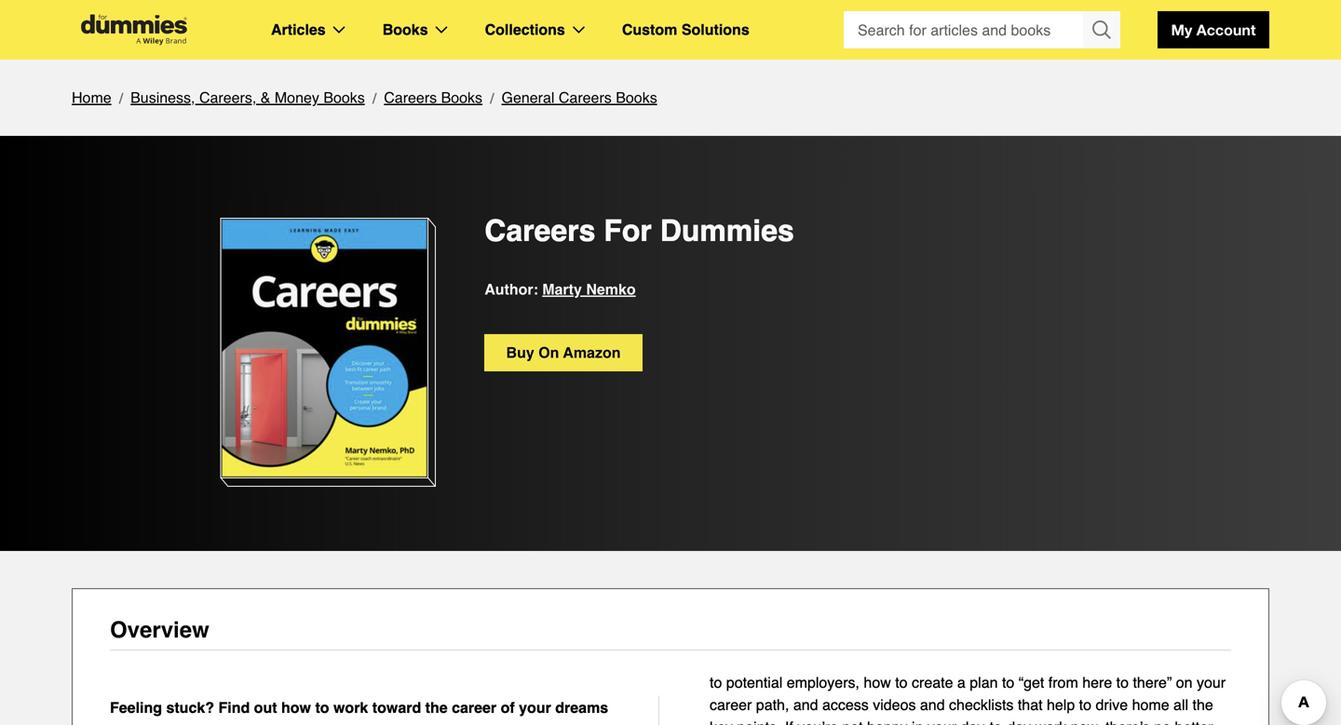 Task type: vqa. For each thing, say whether or not it's contained in the screenshot.
drive at the right bottom
yes



Task type: locate. For each thing, give the bounding box(es) containing it.
there"
[[1134, 675, 1173, 692]]

1 horizontal spatial career
[[710, 697, 752, 714]]

0 horizontal spatial career
[[452, 700, 497, 717]]

careers up "author: marty nemko"
[[484, 214, 595, 248]]

group
[[844, 11, 1121, 48]]

close this dialog image
[[1314, 650, 1333, 669]]

careers
[[384, 89, 437, 106], [559, 89, 612, 106], [484, 214, 595, 248]]

1 horizontal spatial work
[[1036, 719, 1067, 726]]

work down 'help'
[[1036, 719, 1067, 726]]

dreams
[[556, 700, 609, 717]]

0 horizontal spatial and
[[794, 697, 819, 714]]

2 and from the left
[[921, 697, 945, 714]]

how
[[864, 675, 892, 692], [281, 700, 311, 717]]

happy
[[868, 719, 908, 726]]

there's
[[1106, 719, 1151, 726]]

2 horizontal spatial your
[[1197, 675, 1226, 692]]

to up now,
[[1080, 697, 1092, 714]]

business, careers, & money books
[[131, 89, 365, 106]]

0 horizontal spatial how
[[281, 700, 311, 717]]

checklists
[[950, 697, 1014, 714]]

create
[[912, 675, 954, 692]]

books left open book categories icon
[[383, 21, 428, 38]]

custom
[[622, 21, 678, 38]]

my account
[[1172, 21, 1257, 39]]

your right of
[[519, 700, 551, 717]]

author: marty nemko
[[484, 281, 636, 298]]

work left 'toward'
[[334, 700, 368, 717]]

&
[[261, 89, 271, 106]]

of
[[501, 700, 515, 717]]

business, careers, & money books link
[[131, 86, 365, 110]]

career up key
[[710, 697, 752, 714]]

to up videos
[[896, 675, 908, 692]]

0 horizontal spatial your
[[519, 700, 551, 717]]

careers for for
[[484, 214, 595, 248]]

for
[[603, 214, 652, 248]]

1 horizontal spatial the
[[1193, 697, 1214, 714]]

the
[[1193, 697, 1214, 714], [426, 700, 448, 717]]

the right 'toward'
[[426, 700, 448, 717]]

1 horizontal spatial how
[[864, 675, 892, 692]]

access
[[823, 697, 869, 714]]

1 vertical spatial on
[[1177, 675, 1193, 692]]

careers right general
[[559, 89, 612, 106]]

how up videos
[[864, 675, 892, 692]]

0 vertical spatial on
[[538, 344, 559, 362]]

1 horizontal spatial your
[[928, 719, 957, 726]]

1 horizontal spatial on
[[1177, 675, 1193, 692]]

open article categories image
[[333, 26, 345, 34]]

books
[[383, 21, 428, 38], [324, 89, 365, 106], [441, 89, 483, 106], [616, 89, 658, 106]]

home
[[1133, 697, 1170, 714]]

0 horizontal spatial on
[[538, 344, 559, 362]]

1 vertical spatial work
[[1036, 719, 1067, 726]]

a
[[958, 675, 966, 692]]

home
[[72, 89, 112, 106]]

careers down open book categories icon
[[384, 89, 437, 106]]

how right out on the bottom left of the page
[[281, 700, 311, 717]]

amazon
[[563, 344, 621, 362]]

2 vertical spatial your
[[928, 719, 957, 726]]

and up you're
[[794, 697, 819, 714]]

to potential employers, how to create a plan to "get from here to there" on your career path, and access videos and checklists that help to drive home all the key points. if you're not happy in your day-to-day work now, there's no bett
[[710, 675, 1226, 726]]

the inside to potential employers, how to create a plan to "get from here to there" on your career path, and access videos and checklists that help to drive home all the key points. if you're not happy in your day-to-day work now, there's no bett
[[1193, 697, 1214, 714]]

and
[[794, 697, 819, 714], [921, 697, 945, 714]]

to
[[710, 675, 722, 692], [896, 675, 908, 692], [1003, 675, 1015, 692], [1117, 675, 1129, 692], [1080, 697, 1092, 714], [315, 700, 329, 717]]

not
[[843, 719, 863, 726]]

career left of
[[452, 700, 497, 717]]

general
[[502, 89, 555, 106]]

potential
[[727, 675, 783, 692]]

your
[[1197, 675, 1226, 692], [519, 700, 551, 717], [928, 719, 957, 726]]

on up all
[[1177, 675, 1193, 692]]

account
[[1197, 21, 1257, 39]]

key
[[710, 719, 733, 726]]

employers,
[[787, 675, 860, 692]]

on
[[538, 344, 559, 362], [1177, 675, 1193, 692]]

your right there"
[[1197, 675, 1226, 692]]

careers inside careers books link
[[384, 89, 437, 106]]

stuck?
[[166, 700, 214, 717]]

the right all
[[1193, 697, 1214, 714]]

your right in
[[928, 719, 957, 726]]

0 vertical spatial your
[[1197, 675, 1226, 692]]

and down create
[[921, 697, 945, 714]]

help
[[1047, 697, 1076, 714]]

0 horizontal spatial the
[[426, 700, 448, 717]]

0 vertical spatial work
[[334, 700, 368, 717]]

author:
[[484, 281, 538, 298]]

careers books link
[[384, 86, 483, 110]]

work
[[334, 700, 368, 717], [1036, 719, 1067, 726]]

1 horizontal spatial and
[[921, 697, 945, 714]]

feeling stuck? find out how to work toward the career of your dreams
[[110, 700, 609, 717]]

books left general
[[441, 89, 483, 106]]

nemko
[[586, 281, 636, 298]]

work inside to potential employers, how to create a plan to "get from here to there" on your career path, and access videos and checklists that help to drive home all the key points. if you're not happy in your day-to-day work now, there's no bett
[[1036, 719, 1067, 726]]

0 vertical spatial how
[[864, 675, 892, 692]]

day
[[1008, 719, 1032, 726]]

toward
[[373, 700, 421, 717]]

to up drive on the bottom right of the page
[[1117, 675, 1129, 692]]

career
[[710, 697, 752, 714], [452, 700, 497, 717]]

general careers books
[[502, 89, 658, 106]]

dummies
[[660, 214, 794, 248]]

careers books
[[384, 89, 483, 106]]

on right 'buy'
[[538, 344, 559, 362]]



Task type: describe. For each thing, give the bounding box(es) containing it.
careers for dummies
[[484, 214, 794, 248]]

my account link
[[1158, 11, 1270, 48]]

in
[[912, 719, 924, 726]]

careers for dummies book cover image
[[221, 218, 429, 479]]

points.
[[737, 719, 781, 726]]

to right out on the bottom left of the page
[[315, 700, 329, 717]]

find
[[218, 700, 250, 717]]

collections
[[485, 21, 565, 38]]

1 and from the left
[[794, 697, 819, 714]]

business,
[[131, 89, 195, 106]]

custom solutions link
[[622, 18, 750, 42]]

articles
[[271, 21, 326, 38]]

open collections list image
[[573, 26, 585, 34]]

on inside buy on amazon link
[[538, 344, 559, 362]]

drive
[[1096, 697, 1129, 714]]

careers inside the general careers books link
[[559, 89, 612, 106]]

career inside to potential employers, how to create a plan to "get from here to there" on your career path, and access videos and checklists that help to drive home all the key points. if you're not happy in your day-to-day work now, there's no bett
[[710, 697, 752, 714]]

all
[[1174, 697, 1189, 714]]

buy
[[506, 344, 534, 362]]

1 vertical spatial your
[[519, 700, 551, 717]]

careers for books
[[384, 89, 437, 106]]

to left "get
[[1003, 675, 1015, 692]]

Search for articles and books text field
[[844, 11, 1086, 48]]

on inside to potential employers, how to create a plan to "get from here to there" on your career path, and access videos and checklists that help to drive home all the key points. if you're not happy in your day-to-day work now, there's no bett
[[1177, 675, 1193, 692]]

from
[[1049, 675, 1079, 692]]

that
[[1018, 697, 1043, 714]]

careers,
[[199, 89, 257, 106]]

no
[[1155, 719, 1171, 726]]

overview
[[110, 618, 209, 643]]

feeling
[[110, 700, 162, 717]]

logo image
[[72, 14, 197, 45]]

books right the money
[[324, 89, 365, 106]]

buy on amazon
[[506, 344, 621, 362]]

you're
[[798, 719, 839, 726]]

0 horizontal spatial work
[[334, 700, 368, 717]]

out
[[254, 700, 277, 717]]

path,
[[756, 697, 790, 714]]

money
[[275, 89, 320, 106]]

to-
[[990, 719, 1008, 726]]

general careers books link
[[502, 86, 658, 110]]

videos
[[873, 697, 916, 714]]

home link
[[72, 86, 112, 110]]

plan
[[970, 675, 998, 692]]

buy on amazon link
[[484, 335, 643, 372]]

if
[[785, 719, 794, 726]]

how inside to potential employers, how to create a plan to "get from here to there" on your career path, and access videos and checklists that help to drive home all the key points. if you're not happy in your day-to-day work now, there's no bett
[[864, 675, 892, 692]]

books down custom
[[616, 89, 658, 106]]

day-
[[961, 719, 990, 726]]

to left potential
[[710, 675, 722, 692]]

open book categories image
[[436, 26, 448, 34]]

marty nemko link
[[542, 278, 636, 302]]

my
[[1172, 21, 1193, 39]]

custom solutions
[[622, 21, 750, 38]]

solutions
[[682, 21, 750, 38]]

"get
[[1019, 675, 1045, 692]]

marty
[[542, 281, 582, 298]]

here
[[1083, 675, 1113, 692]]

now,
[[1071, 719, 1102, 726]]

1 vertical spatial how
[[281, 700, 311, 717]]



